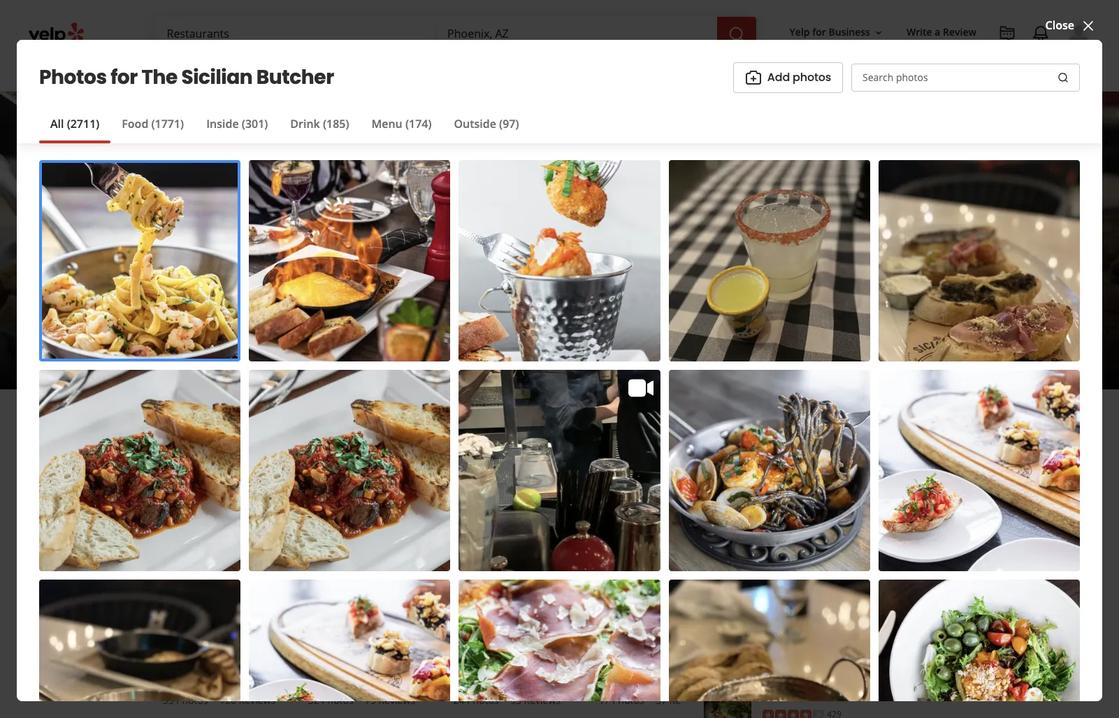 Task type: locate. For each thing, give the bounding box(es) containing it.
sicilian up 4.4
[[229, 239, 353, 285]]

's inside tony 's steak meatballs 32 photos
[[338, 678, 347, 693]]

1 horizontal spatial photos
[[898, 337, 937, 353]]

blvd
[[801, 527, 824, 542]]

add right "24 add photo v2"
[[768, 69, 790, 85]]

1 horizontal spatial a
[[935, 25, 941, 39]]

the up 4.4 star rating 'image'
[[160, 239, 222, 285]]

0 vertical spatial menu
[[372, 116, 403, 131]]

drink (185)
[[291, 116, 349, 131]]

0 horizontal spatial 's
[[237, 678, 246, 693]]

93
[[511, 694, 522, 707]]

0 vertical spatial for
[[813, 25, 827, 39]]

None search field
[[156, 17, 759, 50]]

0 horizontal spatial add
[[322, 425, 345, 441]]

photo of the sicilian butcher - phoenix, az, us. italian saganaki image
[[223, 92, 621, 390]]

meatballs up 32
[[297, 678, 352, 693]]

reviews for meatballs
[[524, 694, 561, 707]]

120
[[220, 694, 236, 707]]

4 star rating image
[[763, 710, 825, 718]]

restaurants link
[[154, 50, 250, 91]]

write right the 24 star v2 image
[[193, 425, 222, 441]]

1 vertical spatial write
[[193, 425, 222, 441]]

2 's from the left
[[338, 678, 347, 693]]

sicilian up the inside
[[181, 63, 253, 91]]

75
[[365, 694, 376, 707]]

butcher up drink
[[257, 63, 334, 91]]

photo of the sicilian butcher - phoenix, az, us. sicilian margarita image
[[819, 92, 1043, 390]]

a left review
[[225, 425, 232, 441]]

2 meatballs from the left
[[384, 678, 439, 693]]

reviews
[[239, 694, 276, 707], [379, 694, 416, 707], [524, 694, 561, 707], [670, 694, 706, 707]]

italian link
[[399, 322, 436, 337]]

3 reviews from the left
[[524, 694, 561, 707]]

1 reviews from the left
[[239, 694, 276, 707]]

close
[[1046, 18, 1075, 33]]

photos down tony
[[322, 694, 354, 707]]

meatballs up 93
[[496, 678, 551, 693]]

24 chevron down v2 image right the services
[[332, 60, 348, 77]]

1 vertical spatial sicilian
[[229, 239, 353, 285]]

, left italian
[[393, 322, 396, 337]]

0 vertical spatial write
[[907, 25, 933, 39]]

, left sandwiches
[[436, 322, 438, 337]]

1 horizontal spatial sausage
[[599, 678, 645, 693]]

1 horizontal spatial for
[[813, 25, 827, 39]]

projects image
[[1000, 25, 1016, 42]]

0 horizontal spatial see
[[317, 347, 331, 358]]

24 chevron down v2 image for restaurants
[[222, 60, 239, 77]]

15530
[[716, 527, 748, 542]]

mafalde
[[752, 678, 797, 693]]

a inside "element"
[[935, 25, 941, 39]]

yelp
[[790, 25, 810, 39]]

yelp for business
[[790, 25, 871, 39]]

24 chevron down v2 image inside home services link
[[332, 60, 348, 77]]

1 vertical spatial menu
[[160, 494, 199, 513]]

share
[[432, 425, 464, 441]]

write inside user actions "element"
[[907, 25, 933, 39]]

2 24 chevron down v2 image from the left
[[332, 60, 348, 77]]

(602) 775-5140
[[716, 470, 794, 485]]

reviews for truffle
[[670, 694, 706, 707]]

sicilian meatballs image
[[454, 561, 582, 666]]

all (2711)
[[50, 116, 100, 131]]

for inside button
[[813, 25, 827, 39]]

24 chevron down v2 image right the restaurants
[[222, 60, 239, 77]]

uncle
[[163, 678, 194, 693]]

photos inside the sicilian meatballs 24 photos
[[467, 694, 499, 707]]

reviews for 's
[[379, 694, 416, 707]]

notifications image
[[1033, 25, 1050, 42]]

sandwiches link
[[441, 322, 507, 337]]

business
[[829, 25, 871, 39]]

suggest
[[802, 590, 844, 605]]

sausage inside "uncle arthur 's sausage meatballs 35 photos"
[[249, 678, 294, 693]]

first watch image
[[704, 689, 752, 718]]

3 meatballs from the left
[[496, 678, 551, 693]]

first watch link
[[763, 688, 827, 704]]

photos
[[793, 69, 832, 85], [898, 337, 937, 353]]

tony 's steak meatballs image
[[308, 561, 437, 666]]

butcher up italian
[[360, 239, 494, 285]]

sausage truffle mushroom mafalde image
[[599, 561, 728, 666]]

1 sausage from the left
[[249, 678, 294, 693]]

0 horizontal spatial for
[[111, 63, 138, 91]]

4 reviews from the left
[[670, 694, 706, 707]]

az
[[716, 543, 730, 559]]

's right tony
[[338, 678, 347, 693]]

2 horizontal spatial meatballs
[[496, 678, 551, 693]]

open 11:00 am - 10:00 pm
[[160, 345, 302, 360]]

italian
[[399, 322, 436, 337]]

1 horizontal spatial write
[[907, 25, 933, 39]]

hours
[[333, 347, 357, 358]]

1 24 chevron down v2 image from the left
[[222, 60, 239, 77]]

1 horizontal spatial menu
[[372, 116, 403, 131]]

0 horizontal spatial ,
[[393, 322, 396, 337]]

24 external link v2 image
[[931, 429, 948, 446]]

menu
[[634, 531, 667, 546]]

view full menu link
[[583, 531, 682, 546]]

the up food (1771)
[[142, 63, 178, 91]]

close button
[[1046, 17, 1097, 34]]

(301)
[[242, 116, 268, 131]]

0 vertical spatial a
[[935, 25, 941, 39]]

1 horizontal spatial add
[[768, 69, 790, 85]]

2 sausage from the left
[[599, 678, 645, 693]]

0 horizontal spatial 24 chevron down v2 image
[[222, 60, 239, 77]]

775-
[[746, 470, 768, 485]]

24 add photo v2 image
[[746, 69, 762, 86]]

all
[[50, 116, 64, 131]]

37 reviews
[[656, 694, 706, 707]]

sponsored
[[704, 656, 762, 671]]

menu up popular
[[160, 494, 199, 513]]

open
[[160, 345, 189, 360]]

0 horizontal spatial meatballs
[[297, 678, 352, 693]]

16 claim filled v2 image
[[160, 324, 171, 335]]

for for business
[[813, 25, 827, 39]]

add photo link
[[288, 418, 392, 448]]

photos right 2.7k
[[898, 337, 937, 353]]

menu for menu (174)
[[372, 116, 403, 131]]

1 horizontal spatial 24 chevron down v2 image
[[332, 60, 348, 77]]

for
[[813, 25, 827, 39], [111, 63, 138, 91]]

1 vertical spatial for
[[111, 63, 138, 91]]

1 vertical spatial photos
[[898, 337, 937, 353]]

1 vertical spatial a
[[225, 425, 232, 441]]

see all 2.7k photos
[[836, 337, 937, 353]]

sausage
[[249, 678, 294, 693], [599, 678, 645, 693]]

for up 'food'
[[111, 63, 138, 91]]

save button
[[481, 418, 555, 448]]

1 vertical spatial add
[[322, 425, 345, 441]]

sausage inside sausage truffle mushroom mafalde 17 photos
[[599, 678, 645, 693]]

(3,159 reviews) link
[[310, 291, 390, 306]]

outside
[[454, 116, 497, 131]]

1 horizontal spatial see
[[836, 337, 856, 353]]

photos right 17
[[613, 694, 645, 707]]

reviews for arthur
[[239, 694, 276, 707]]

the sicilian butcher
[[160, 239, 494, 285]]

meatballs up 75 reviews
[[384, 678, 439, 693]]

sicilian up "24"
[[454, 678, 493, 693]]

24 chevron down v2 image
[[222, 60, 239, 77], [332, 60, 348, 77]]

0 horizontal spatial menu
[[160, 494, 199, 513]]

for right yelp
[[813, 25, 827, 39]]

(97)
[[499, 116, 519, 131]]

1 meatballs from the left
[[297, 678, 352, 693]]

0 vertical spatial photos
[[793, 69, 832, 85]]

add right 24 camera v2 icon
[[322, 425, 345, 441]]

1 's from the left
[[237, 678, 246, 693]]

n
[[751, 527, 760, 542]]

sausage up "120 reviews"
[[249, 678, 294, 693]]

view full menu
[[583, 531, 667, 546]]

butcher
[[257, 63, 334, 91], [360, 239, 494, 285]]

review
[[235, 425, 271, 441]]

am
[[226, 345, 244, 360]]

0 horizontal spatial sausage
[[249, 678, 294, 693]]

business categories element
[[154, 50, 1092, 91]]

16 chevron down v2 image
[[874, 27, 885, 38]]

tony
[[308, 678, 335, 693]]

0 horizontal spatial write
[[193, 425, 222, 441]]

phoenix,
[[869, 527, 916, 542]]

home
[[261, 62, 289, 75]]

24
[[454, 694, 465, 707]]

reviews right 93
[[524, 694, 561, 707]]

0 vertical spatial sicilian
[[181, 63, 253, 91]]

an
[[847, 590, 861, 605]]

sicilian
[[181, 63, 253, 91], [229, 239, 353, 285], [454, 678, 493, 693]]

search image
[[1058, 72, 1069, 83]]

's up "120 reviews"
[[237, 678, 246, 693]]

1 horizontal spatial meatballs
[[384, 678, 439, 693]]

suggest an edit button
[[716, 582, 948, 613]]

directions
[[739, 510, 796, 525]]

menu left (174)
[[372, 116, 403, 131]]

24 phone v2 image
[[931, 469, 948, 486]]

add for add photo
[[322, 425, 345, 441]]

menu inside tab list
[[372, 116, 403, 131]]

edit
[[864, 590, 885, 605]]

0 vertical spatial add
[[768, 69, 790, 85]]

2 , from the left
[[436, 322, 438, 337]]

photo
[[347, 425, 380, 441]]

see left all
[[836, 337, 856, 353]]

's inside "uncle arthur 's sausage meatballs 35 photos"
[[237, 678, 246, 693]]

sausage truffle mushroom mafalde 17 photos
[[599, 678, 797, 707]]

dishes
[[206, 530, 243, 546]]

a left "review"
[[935, 25, 941, 39]]

4.4 star rating image
[[160, 287, 283, 310]]

0 horizontal spatial butcher
[[257, 63, 334, 91]]

see left hours
[[317, 347, 331, 358]]

reviews right 75
[[379, 694, 416, 707]]

1 horizontal spatial butcher
[[360, 239, 494, 285]]

photos right "24"
[[467, 694, 499, 707]]

2 reviews from the left
[[379, 694, 416, 707]]

2 vertical spatial sicilian
[[454, 678, 493, 693]]

sausage up 17
[[599, 678, 645, 693]]

photo of the sicilian butcher - phoenix, az, us. bucket of balls image
[[621, 92, 819, 390]]

32
[[308, 694, 319, 707]]

24 chevron down v2 image inside restaurants link
[[222, 60, 239, 77]]

see for see hours
[[317, 347, 331, 358]]

120 reviews
[[220, 694, 276, 707]]

reviews right 120
[[239, 694, 276, 707]]

write left "review"
[[907, 25, 933, 39]]

Search photos text field
[[852, 63, 1081, 91]]

drink
[[291, 116, 320, 131]]

see for see all 2.7k photos
[[836, 337, 856, 353]]

0 horizontal spatial a
[[225, 425, 232, 441]]

1 horizontal spatial ,
[[436, 322, 438, 337]]

see hours link
[[311, 345, 363, 362]]

photos down uncle
[[176, 694, 208, 707]]

uncle arthur 's sausage meatballs 35 photos
[[163, 678, 352, 707]]

1 horizontal spatial 's
[[338, 678, 347, 693]]

consider
[[810, 636, 872, 655]]

meatballs
[[297, 678, 352, 693], [384, 678, 439, 693], [496, 678, 551, 693]]

arthur
[[197, 678, 235, 693]]

see
[[836, 337, 856, 353], [317, 347, 331, 358]]

reviews down truffle
[[670, 694, 706, 707]]

photos down yelp
[[793, 69, 832, 85]]

tab list
[[39, 115, 531, 143]]

24 close v2 image
[[1081, 17, 1097, 34]]

meatballs inside tony 's steak meatballs 32 photos
[[384, 678, 439, 693]]



Task type: describe. For each thing, give the bounding box(es) containing it.
previous image
[[168, 602, 184, 619]]

sicilian inside the sicilian meatballs 24 photos
[[454, 678, 493, 693]]

share button
[[398, 418, 476, 448]]

get directions link
[[716, 510, 796, 525]]

restaurants
[[165, 62, 219, 75]]

user actions element
[[779, 17, 1111, 104]]

next image
[[658, 602, 673, 619]]

meatballs inside the sicilian meatballs 24 photos
[[496, 678, 551, 693]]

write for write a review
[[193, 425, 222, 441]]

thesicilianbutcher.com link
[[716, 430, 845, 446]]

photos up 'all (2711)'
[[39, 63, 107, 91]]

claimed
[[174, 322, 218, 337]]

popular dishes
[[160, 530, 243, 546]]

menu element
[[137, 471, 797, 718]]

(174)
[[406, 116, 432, 131]]

a for review
[[935, 25, 941, 39]]

food (1771)
[[122, 116, 184, 131]]

$$
[[236, 322, 249, 337]]

add photo
[[322, 425, 380, 441]]

4.4
[[291, 291, 307, 306]]

24 chevron down v2 image for home services
[[332, 60, 348, 77]]

24 pencil v2 image
[[780, 589, 797, 606]]

add photos link
[[734, 62, 844, 93]]

85032
[[733, 543, 765, 559]]

24 share v2 image
[[409, 425, 426, 441]]

see all 2.7k photos link
[[813, 328, 960, 362]]

photos inside tony 's steak meatballs 32 photos
[[322, 694, 354, 707]]

1 vertical spatial butcher
[[360, 239, 494, 285]]

reviews)
[[345, 291, 390, 306]]

24 star v2 image
[[171, 425, 188, 441]]

yelp for business button
[[784, 20, 890, 45]]

16 info v2 image
[[765, 659, 776, 670]]

(602)
[[716, 470, 743, 485]]

menu for menu
[[160, 494, 199, 513]]

mushroom
[[688, 678, 749, 693]]

thesicilianbutcher.com
[[716, 430, 845, 446]]

(1771)
[[151, 116, 184, 131]]

might
[[734, 636, 774, 655]]

tony 's steak meatballs 32 photos
[[308, 678, 439, 707]]

see hours
[[317, 347, 357, 358]]

0 vertical spatial the
[[142, 63, 178, 91]]

review
[[944, 25, 977, 39]]

photo of the sicilian butcher - phoenix, az, us. shrimp scampi image
[[0, 92, 223, 390]]

meatballs inside "uncle arthur 's sausage meatballs 35 photos"
[[297, 678, 352, 693]]

full
[[613, 531, 631, 546]]

write for write a review
[[907, 25, 933, 39]]

get directions 15530 n tatum blvd ste 160 phoenix, az 85032
[[716, 510, 916, 559]]

for for the
[[111, 63, 138, 91]]

(2711)
[[67, 116, 100, 131]]

view
[[583, 531, 610, 546]]

1 , from the left
[[393, 322, 396, 337]]

5140
[[768, 470, 794, 485]]

photos inside sausage truffle mushroom mafalde 17 photos
[[613, 694, 645, 707]]

tatum
[[763, 527, 798, 542]]

ste
[[827, 527, 844, 542]]

also
[[777, 636, 807, 655]]

17
[[599, 694, 610, 707]]

american (traditional) , italian , sandwiches
[[268, 322, 507, 337]]

sicilian meatballs 24 photos
[[454, 678, 551, 707]]

24 directions v2 image
[[931, 526, 948, 543]]

tab list containing all (2711)
[[39, 115, 531, 143]]

inside (301)
[[206, 116, 268, 131]]

you
[[704, 636, 731, 655]]

uncle arthur 's sausage meatballs image
[[163, 561, 291, 666]]

first
[[763, 688, 788, 704]]

photos inside "uncle arthur 's sausage meatballs 35 photos"
[[176, 694, 208, 707]]

24 save outline v2 image
[[493, 425, 510, 441]]

watch
[[791, 688, 827, 704]]

0 horizontal spatial photos
[[793, 69, 832, 85]]

a for review
[[225, 425, 232, 441]]

37
[[656, 694, 667, 707]]

2.7k
[[875, 337, 896, 353]]

0 vertical spatial butcher
[[257, 63, 334, 91]]

truffle
[[648, 678, 685, 693]]

add for add photos
[[768, 69, 790, 85]]

american
[[268, 322, 321, 337]]

write a review
[[193, 425, 271, 441]]

4.4 (3,159 reviews)
[[291, 291, 390, 306]]

get
[[716, 510, 736, 525]]

add photos
[[768, 69, 832, 85]]

sandwiches
[[441, 322, 507, 337]]

11:00
[[195, 345, 223, 360]]

search image
[[729, 26, 745, 42]]

home services
[[261, 62, 329, 75]]

american (traditional) link
[[268, 322, 393, 337]]

1 vertical spatial the
[[160, 239, 222, 285]]

14 chevron right outline image
[[672, 534, 682, 544]]

photo of the sicilian butcher - phoenix, az, us. 4 bruschettas image
[[1043, 92, 1120, 390]]

inside
[[206, 116, 239, 131]]

steak
[[350, 678, 381, 693]]

write a review link
[[160, 418, 282, 448]]

24 camera v2 image
[[300, 425, 317, 441]]

outside (97)
[[454, 116, 519, 131]]

all
[[859, 337, 872, 353]]

(3,159
[[310, 291, 342, 306]]

services
[[292, 62, 329, 75]]

(traditional)
[[324, 322, 393, 337]]

35
[[163, 694, 174, 707]]

first watch
[[763, 688, 827, 704]]

menu (174)
[[372, 116, 432, 131]]

write a review
[[907, 25, 977, 39]]



Task type: vqa. For each thing, say whether or not it's contained in the screenshot.


